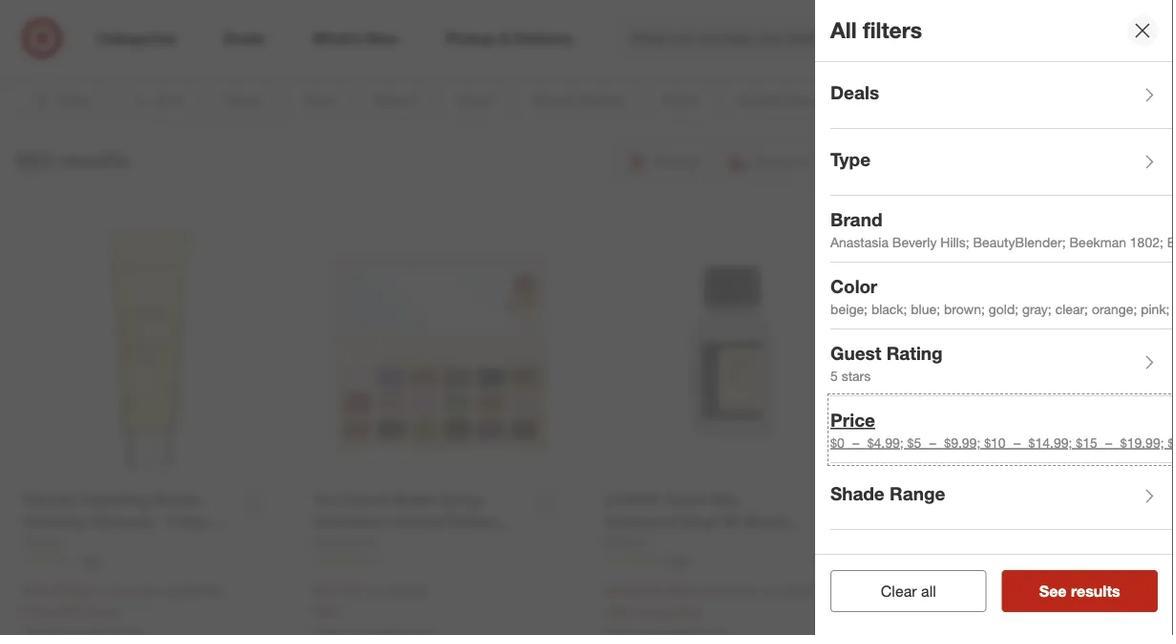 Task type: locate. For each thing, give the bounding box(es) containing it.
$8.50
[[784, 583, 816, 600]]

product form
[[831, 550, 949, 572]]

shade
[[831, 483, 885, 505]]

1997 link
[[605, 552, 859, 569]]

$19.99;
[[1121, 434, 1165, 451]]

anastasia
[[831, 233, 889, 250]]

(
[[72, 583, 76, 600], [646, 583, 650, 600]]

( right $5.95
[[646, 583, 650, 600]]

$5.89
[[650, 583, 683, 600]]

reg
[[157, 583, 177, 600], [363, 583, 383, 600], [761, 583, 780, 600]]

1 horizontal spatial (
[[646, 583, 650, 600]]

2 reg from the left
[[363, 583, 383, 600]]

2 horizontal spatial ends
[[927, 604, 956, 620]]

reg left $30.00
[[157, 583, 177, 600]]

1 horizontal spatial results
[[1071, 582, 1121, 600]]

What can we help you find? suggestions appear below search field
[[620, 17, 932, 59]]

stars
[[842, 367, 871, 384]]

1 ) from the left
[[150, 583, 153, 600]]

type button
[[831, 129, 1174, 196]]

ends
[[52, 603, 82, 619], [635, 603, 665, 619], [927, 604, 956, 620]]

2 ( from the left
[[646, 583, 650, 600]]

) down 865 link
[[150, 583, 153, 600]]

sale
[[22, 603, 49, 619], [314, 603, 340, 619], [605, 603, 632, 619], [897, 604, 923, 620]]

clear
[[881, 582, 917, 600]]

shade range button
[[831, 463, 1174, 530]]

2 horizontal spatial reg
[[761, 583, 780, 600]]

( right '$24.00'
[[72, 583, 76, 600]]

results
[[58, 147, 129, 174], [1071, 582, 1121, 600]]

1 horizontal spatial reg
[[363, 583, 383, 600]]

1 ( from the left
[[72, 583, 76, 600]]

0 horizontal spatial ends
[[52, 603, 82, 619]]

filters
[[863, 17, 923, 44]]

ends down '$24.00'
[[52, 603, 82, 619]]

sale down $5.95
[[605, 603, 632, 619]]

$15
[[1077, 434, 1098, 451]]

see results button
[[1002, 570, 1158, 612]]

$9.99;
[[945, 434, 981, 451]]

)
[[150, 583, 153, 600], [753, 583, 757, 600]]

$5.95
[[605, 581, 643, 600]]

ends inside $5.95 ( $5.89 /fluid ounce ) reg $8.50 sale ends today
[[635, 603, 665, 619]]

$5
[[908, 434, 922, 451]]

ends down -
[[927, 604, 956, 620]]

results for see results
[[1071, 582, 1121, 600]]

results inside 'button'
[[1071, 582, 1121, 600]]

sale down '$24.00'
[[22, 603, 49, 619]]

deals button
[[831, 62, 1174, 129]]

$
[[1168, 434, 1174, 451]]

584
[[15, 147, 52, 174]]

$8.40
[[949, 582, 986, 601]]

( inside $24.00 ( $5.71 /ounce ) reg $30.00 sale ends today
[[72, 583, 76, 600]]

3 reg from the left
[[761, 583, 780, 600]]

0 vertical spatial results
[[58, 147, 129, 174]]

$24.00
[[22, 581, 68, 600]]

today inside $24.00 ( $5.71 /ounce ) reg $30.00 sale ends today
[[86, 603, 119, 619]]

shade range
[[831, 483, 946, 505]]

/ounce
[[108, 583, 150, 600]]

black;
[[872, 300, 908, 317]]

1 horizontal spatial )
[[753, 583, 757, 600]]

reg inside $24.00 ( $5.71 /ounce ) reg $30.00 sale ends today
[[157, 583, 177, 600]]

beekman
[[1070, 233, 1127, 250]]

reg down 6
[[363, 583, 383, 600]]

7
[[1141, 20, 1147, 32]]

product form button
[[831, 530, 1174, 597]]

2 ) from the left
[[753, 583, 757, 600]]

today down "/fluid"
[[669, 603, 702, 619]]

search
[[919, 31, 965, 49]]

1 horizontal spatial ends
[[635, 603, 665, 619]]

ends inside the $3.50 - $8.40 sale ends today
[[927, 604, 956, 620]]

sale inside '$27.00 reg $54.00 sale'
[[314, 603, 340, 619]]

all
[[922, 582, 937, 600]]

search button
[[919, 17, 965, 63]]

reg left $8.50
[[761, 583, 780, 600]]

deals
[[831, 82, 880, 104]]

$3.50 - $8.40 sale ends today
[[897, 582, 994, 620]]

( inside $5.95 ( $5.89 /fluid ounce ) reg $8.50 sale ends today
[[646, 583, 650, 600]]

today
[[86, 603, 119, 619], [669, 603, 702, 619], [960, 604, 994, 620]]

1 vertical spatial results
[[1071, 582, 1121, 600]]

0 horizontal spatial results
[[58, 147, 129, 174]]

) down 1997 link
[[753, 583, 757, 600]]

584 results
[[15, 147, 129, 174]]

sale down $3.50
[[897, 604, 923, 620]]

7 link
[[1113, 17, 1155, 59]]

1 horizontal spatial today
[[669, 603, 702, 619]]

ends down $5.89
[[635, 603, 665, 619]]

0 horizontal spatial today
[[86, 603, 119, 619]]

0 horizontal spatial (
[[72, 583, 76, 600]]

color
[[831, 276, 878, 298]]

$5.71
[[76, 583, 108, 600]]

beautyblender;
[[974, 233, 1066, 250]]

sale down $27.00
[[314, 603, 340, 619]]

results right see
[[1071, 582, 1121, 600]]

2 horizontal spatial today
[[960, 604, 994, 620]]

865
[[82, 553, 101, 567]]

0 horizontal spatial )
[[150, 583, 153, 600]]

see
[[1040, 582, 1067, 600]]

today down $5.71
[[86, 603, 119, 619]]

( for $5.95
[[646, 583, 650, 600]]

1 reg from the left
[[157, 583, 177, 600]]

results for 584 results
[[58, 147, 129, 174]]

results right 584
[[58, 147, 129, 174]]

clear;
[[1056, 300, 1089, 317]]

( for $24.00
[[72, 583, 76, 600]]

0 horizontal spatial reg
[[157, 583, 177, 600]]

today down $8.40
[[960, 604, 994, 620]]

1997
[[665, 553, 690, 567]]

advertisement region
[[14, 0, 1160, 45]]



Task type: vqa. For each thing, say whether or not it's contained in the screenshot.
Add corresponding to $12.99
no



Task type: describe. For each thing, give the bounding box(es) containing it.
reg inside '$27.00 reg $54.00 sale'
[[363, 583, 383, 600]]

$27.00 reg $54.00 sale
[[314, 581, 427, 619]]

see results
[[1040, 582, 1121, 600]]

beverly
[[893, 233, 937, 250]]

ounce
[[716, 583, 753, 600]]

today inside $5.95 ( $5.89 /fluid ounce ) reg $8.50 sale ends today
[[669, 603, 702, 619]]

clear all button
[[831, 570, 987, 612]]

pink;
[[1141, 300, 1170, 317]]

6
[[373, 553, 380, 567]]

$54.00
[[387, 583, 427, 600]]

ends inside $24.00 ( $5.71 /ounce ) reg $30.00 sale ends today
[[52, 603, 82, 619]]

brand anastasia beverly hills; beautyblender; beekman 1802; b
[[831, 209, 1174, 250]]

guest
[[831, 342, 882, 364]]

price $0  –  $4.99; $5  –  $9.99; $10  –  $14.99; $15  –  $19.99; $
[[831, 409, 1174, 451]]

sponsored
[[1103, 46, 1160, 60]]

gray;
[[1023, 300, 1052, 317]]

all
[[831, 17, 857, 44]]

rating
[[887, 342, 943, 364]]

$10
[[985, 434, 1006, 451]]

$30.00
[[180, 583, 220, 600]]

color beige; black; blue; brown; gold; gray; clear; orange; pink; 
[[831, 276, 1174, 317]]

) inside $24.00 ( $5.71 /ounce ) reg $30.00 sale ends today
[[150, 583, 153, 600]]

blue;
[[911, 300, 941, 317]]

sale inside the $3.50 - $8.40 sale ends today
[[897, 604, 923, 620]]

9227 link
[[897, 553, 1151, 569]]

5
[[831, 367, 838, 384]]

reg inside $5.95 ( $5.89 /fluid ounce ) reg $8.50 sale ends today
[[761, 583, 780, 600]]

beige;
[[831, 300, 868, 317]]

/fluid
[[683, 583, 712, 600]]

hills;
[[941, 233, 970, 250]]

price
[[831, 409, 876, 431]]

all filters
[[831, 17, 923, 44]]

orange;
[[1092, 300, 1138, 317]]

all filters dialog
[[816, 0, 1174, 635]]

clear all
[[881, 582, 937, 600]]

guest rating 5 stars
[[831, 342, 943, 384]]

865 link
[[22, 552, 276, 569]]

sale inside $24.00 ( $5.71 /ounce ) reg $30.00 sale ends today
[[22, 603, 49, 619]]

$24.00 ( $5.71 /ounce ) reg $30.00 sale ends today
[[22, 581, 220, 619]]

brand
[[831, 209, 883, 231]]

brown;
[[944, 300, 985, 317]]

9227
[[956, 554, 982, 568]]

$14.99;
[[1029, 434, 1073, 451]]

$0
[[831, 434, 845, 451]]

today inside the $3.50 - $8.40 sale ends today
[[960, 604, 994, 620]]

$3.50
[[897, 582, 934, 601]]

-
[[938, 582, 944, 601]]

gold;
[[989, 300, 1019, 317]]

form
[[905, 550, 949, 572]]

$27.00
[[314, 581, 360, 600]]

sale inside $5.95 ( $5.89 /fluid ounce ) reg $8.50 sale ends today
[[605, 603, 632, 619]]

) inside $5.95 ( $5.89 /fluid ounce ) reg $8.50 sale ends today
[[753, 583, 757, 600]]

range
[[890, 483, 946, 505]]

product
[[831, 550, 900, 572]]

$5.95 ( $5.89 /fluid ounce ) reg $8.50 sale ends today
[[605, 581, 816, 619]]

1802;
[[1131, 233, 1164, 250]]

type
[[831, 149, 871, 171]]

$4.99;
[[868, 434, 904, 451]]

b
[[1168, 233, 1174, 250]]

6 link
[[314, 552, 567, 569]]



